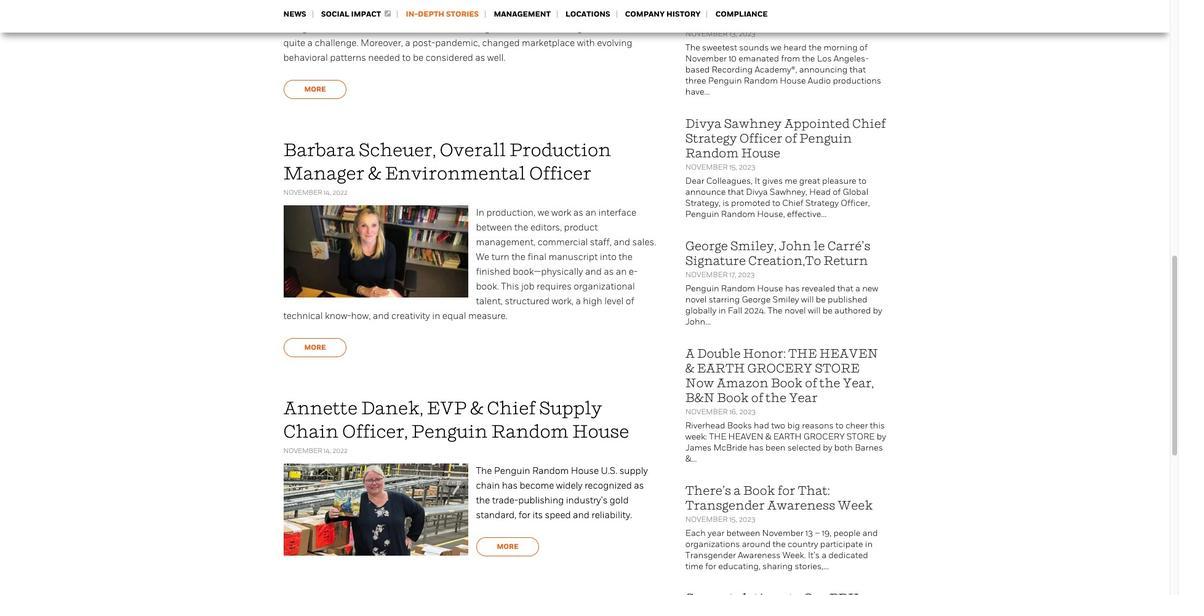Task type: locate. For each thing, give the bounding box(es) containing it.
0 vertical spatial transgender
[[686, 499, 765, 513]]

heard
[[784, 42, 807, 53]]

chief down productions
[[853, 116, 886, 131]]

for up moreover,
[[375, 23, 387, 34]]

barbara scheuer, overall production manager & environmental officer link
[[283, 140, 611, 184]]

0 vertical spatial george
[[686, 239, 728, 254]]

1 horizontal spatial with
[[597, 8, 614, 19]]

14, inside barbara scheuer, overall production manager & environmental officer november 14, 2022
[[324, 189, 331, 197]]

an inside to be innovative and creative in an utterly cluttered space—especially with durjoy being a brand author for a decade and delivering nineteen best-selling novels—was quite a challenge. moreover, a post-pandemic, changed marketplace with evolving behavioral patterns needed to be considered as well.
[[615, 0, 626, 4]]

1 vertical spatial officer
[[529, 163, 592, 184]]

patterns
[[330, 52, 366, 63]]

0 horizontal spatial has
[[502, 481, 518, 492]]

0 vertical spatial the
[[686, 42, 700, 53]]

with down selling at the top left
[[577, 38, 595, 49]]

house down supply
[[572, 422, 629, 443]]

2 horizontal spatial the
[[768, 306, 783, 316]]

house up widely
[[571, 466, 599, 477]]

0 vertical spatial we
[[771, 42, 782, 53]]

0 horizontal spatial the
[[476, 466, 492, 477]]

pleasure
[[822, 176, 857, 187]]

more link down behavioral
[[283, 80, 347, 99]]

november up riverhead
[[686, 408, 728, 417]]

1 vertical spatial will
[[808, 306, 821, 316]]

19,
[[822, 529, 832, 539]]

in inside george smiley, john le carré's signature creation,to return november 17, 2023 penguin random house has revealed that a new novel starring george smiley will be published globally in fall 2024. the novel will be authored by john…
[[719, 306, 726, 316]]

sweetest
[[702, 42, 737, 53]]

by inside george smiley, john le carré's signature creation,to return november 17, 2023 penguin random house has revealed that a new novel starring george smiley will be published globally in fall 2024. the novel will be authored by john…
[[873, 306, 883, 316]]

we
[[771, 42, 782, 53], [538, 207, 549, 219]]

has left the been
[[749, 443, 764, 454]]

14,
[[324, 189, 331, 197], [324, 448, 331, 456]]

a left high
[[576, 296, 581, 307]]

2023 inside there's a book for that: transgender awareness week november 15, 2023 each year between november 13 – 19, people and organizations around the country participate in transgender awareness week. it's a dedicated time for educating, sharing stories,…
[[739, 516, 756, 524]]

to up global
[[859, 176, 867, 187]]

1 vertical spatial novel
[[785, 306, 806, 316]]

e-
[[629, 267, 638, 278]]

random inside annette danek, evp & chief supply chain officer, penguin random house november 14, 2022
[[491, 422, 569, 443]]

1 vertical spatial more
[[304, 343, 326, 353]]

signature
[[686, 254, 746, 268]]

to inside to be innovative and creative in an utterly cluttered space—especially with durjoy being a brand author for a decade and delivering nineteen best-selling novels—was quite a challenge. moreover, a post-pandemic, changed marketplace with evolving behavioral patterns needed to be considered as well.
[[402, 52, 411, 63]]

1 horizontal spatial we
[[771, 42, 782, 53]]

1 horizontal spatial officer,
[[841, 198, 870, 209]]

2023 up around
[[739, 516, 756, 524]]

has inside george smiley, john le carré's signature creation,to return november 17, 2023 penguin random house has revealed that a new novel starring george smiley will be published globally in fall 2024. the novel will be authored by john…
[[785, 284, 800, 294]]

0 horizontal spatial officer,
[[342, 422, 408, 443]]

structured
[[505, 296, 550, 307]]

0 horizontal spatial we
[[538, 207, 549, 219]]

1 horizontal spatial between
[[727, 529, 760, 539]]

random inside november 13, 2023 the sweetest sounds we heard the morning of november 10 emanated from the los angeles- based recording academy®, announcing that three penguin random house audio productions have…
[[744, 76, 778, 86]]

the left year
[[766, 391, 787, 406]]

house inside november 13, 2023 the sweetest sounds we heard the morning of november 10 emanated from the los angeles- based recording academy®, announcing that three penguin random house audio productions have…
[[780, 76, 806, 86]]

0 horizontal spatial the
[[709, 432, 727, 443]]

1 vertical spatial transgender
[[686, 551, 736, 561]]

2 horizontal spatial chief
[[853, 116, 886, 131]]

random up become
[[532, 466, 569, 477]]

between inside there's a book for that: transgender awareness week november 15, 2023 each year between november 13 – 19, people and organizations around the country participate in transgender awareness week. it's a dedicated time for educating, sharing stories,…
[[727, 529, 760, 539]]

has up trade-
[[502, 481, 518, 492]]

promoted
[[731, 198, 770, 209]]

annette danek, evp & chief supply chain officer, penguin random house november 14, 2022
[[283, 398, 629, 456]]

officer, down global
[[841, 198, 870, 209]]

2022
[[333, 189, 348, 197], [333, 448, 348, 456]]

grocery
[[748, 361, 813, 376], [804, 432, 845, 443]]

there's
[[686, 484, 731, 499]]

0 vertical spatial awareness
[[767, 499, 836, 513]]

the right honor:
[[789, 347, 817, 361]]

year
[[789, 391, 818, 406]]

year
[[708, 529, 725, 539]]

gold
[[610, 496, 629, 507]]

that for house
[[728, 187, 744, 198]]

1 vertical spatial an
[[586, 207, 596, 219]]

b&n
[[686, 391, 715, 406]]

house down academy®,
[[780, 76, 806, 86]]

2 2022 from the top
[[333, 448, 348, 456]]

1 vertical spatial 15,
[[730, 516, 737, 524]]

random down supply
[[491, 422, 569, 443]]

more link down technical
[[283, 339, 347, 358]]

0 horizontal spatial divya
[[686, 116, 722, 131]]

we inside in production, we work as an interface between the editors, product management, commercial staff, and sales. we turn the final manuscript into the finished book—physically and as an e- book. this job requires organizational talent, structured work, a high level of technical know-how, and creativity in equal measure.
[[538, 207, 549, 219]]

1 horizontal spatial has
[[749, 443, 764, 454]]

challenge.
[[315, 38, 359, 49]]

equal
[[442, 311, 466, 322]]

more link
[[283, 80, 347, 99], [283, 339, 347, 358], [476, 538, 540, 557]]

0 horizontal spatial officer
[[529, 163, 592, 184]]

in-depth stories link
[[406, 9, 479, 19]]

november inside 'divya sawhney appointed chief strategy officer of penguin random house november 15, 2023 dear colleagues, it gives me great pleasure to announce that divya sawhney, head of global strategy, is promoted to chief strategy officer, penguin random house, effective…'
[[686, 163, 728, 172]]

the left year,
[[820, 376, 841, 391]]

1 vertical spatial store
[[847, 432, 875, 443]]

1 vertical spatial more link
[[283, 339, 347, 358]]

0 horizontal spatial with
[[577, 38, 595, 49]]

november down chain
[[283, 448, 322, 456]]

and inside the penguin random house u.s. supply chain has become widely recognized as the trade-publishing industry's gold standard, for its speed and reliability.
[[573, 510, 590, 521]]

its
[[533, 510, 543, 521]]

company
[[625, 9, 665, 19]]

1 horizontal spatial george
[[742, 295, 771, 305]]

selling
[[555, 23, 583, 34]]

that for morning
[[850, 65, 866, 75]]

officer down production
[[529, 163, 592, 184]]

for inside to be innovative and creative in an utterly cluttered space—especially with durjoy being a brand author for a decade and delivering nineteen best-selling novels—was quite a challenge. moreover, a post-pandemic, changed marketplace with evolving behavioral patterns needed to be considered as well.
[[375, 23, 387, 34]]

officer, inside annette danek, evp & chief supply chain officer, penguin random house november 14, 2022
[[342, 422, 408, 443]]

& inside barbara scheuer, overall production manager & environmental officer november 14, 2022
[[368, 163, 381, 184]]

and right people
[[863, 529, 878, 539]]

penguin up chain
[[494, 466, 530, 477]]

chief inside annette danek, evp & chief supply chain officer, penguin random house november 14, 2022
[[487, 398, 536, 419]]

house inside 'divya sawhney appointed chief strategy officer of penguin random house november 15, 2023 dear colleagues, it gives me great pleasure to announce that divya sawhney, head of global strategy, is promoted to chief strategy officer, penguin random house, effective…'
[[741, 146, 781, 161]]

0 vertical spatial officer,
[[841, 198, 870, 209]]

penguin inside annette danek, evp & chief supply chain officer, penguin random house november 14, 2022
[[412, 422, 488, 443]]

that inside november 13, 2023 the sweetest sounds we heard the morning of november 10 emanated from the los angeles- based recording academy®, announcing that three penguin random house audio productions have…
[[850, 65, 866, 75]]

have…
[[686, 87, 710, 97]]

1 14, from the top
[[324, 189, 331, 197]]

0 vertical spatial heaven
[[820, 347, 878, 361]]

2 14, from the top
[[324, 448, 331, 456]]

penguin down strategy,
[[686, 209, 719, 220]]

14, down the manager
[[324, 189, 331, 197]]

heaven
[[820, 347, 878, 361], [729, 432, 764, 443]]

more for annette
[[497, 543, 519, 552]]

0 vertical spatial 14,
[[324, 189, 331, 197]]

0 horizontal spatial strategy
[[686, 131, 737, 146]]

1 vertical spatial 2022
[[333, 448, 348, 456]]

john…
[[686, 317, 711, 327]]

transgender down organizations
[[686, 551, 736, 561]]

0 horizontal spatial chief
[[487, 398, 536, 419]]

0 vertical spatial by
[[873, 306, 883, 316]]

penguin inside george smiley, john le carré's signature creation,to return november 17, 2023 penguin random house has revealed that a new novel starring george smiley will be published globally in fall 2024. the novel will be authored by john…
[[686, 284, 719, 294]]

2 vertical spatial the
[[476, 466, 492, 477]]

0 vertical spatial strategy
[[686, 131, 737, 146]]

book down the been
[[744, 484, 775, 499]]

more down 'standard,'
[[497, 543, 519, 552]]

strategy,
[[686, 198, 721, 209]]

0 vertical spatial more
[[304, 85, 326, 94]]

by down new
[[873, 306, 883, 316]]

1 vertical spatial heaven
[[729, 432, 764, 443]]

& inside annette danek, evp & chief supply chain officer, penguin random house november 14, 2022
[[470, 398, 484, 419]]

chain
[[283, 422, 339, 443]]

1 horizontal spatial the
[[686, 42, 700, 53]]

house,
[[757, 209, 785, 220]]

1 horizontal spatial heaven
[[820, 347, 878, 361]]

become
[[520, 481, 554, 492]]

&…
[[686, 454, 697, 465]]

a right the it's
[[822, 551, 827, 561]]

now
[[686, 376, 714, 391]]

penguin down the recording
[[708, 76, 742, 86]]

that inside george smiley, john le carré's signature creation,to return november 17, 2023 penguin random house has revealed that a new novel starring george smiley will be published globally in fall 2024. the novel will be authored by john…
[[837, 284, 854, 294]]

news
[[283, 9, 306, 19]]

november up country in the bottom of the page
[[762, 529, 804, 539]]

0 vertical spatial that
[[850, 65, 866, 75]]

know-
[[325, 311, 351, 322]]

14, inside annette danek, evp & chief supply chain officer, penguin random house november 14, 2022
[[324, 448, 331, 456]]

in up dedicated
[[865, 540, 873, 550]]

to right the needed
[[402, 52, 411, 63]]

awareness up "13"
[[767, 499, 836, 513]]

that down colleagues,
[[728, 187, 744, 198]]

compliance link
[[716, 9, 768, 19]]

riverhead
[[686, 421, 725, 432]]

the inside george smiley, john le carré's signature creation,to return november 17, 2023 penguin random house has revealed that a new novel starring george smiley will be published globally in fall 2024. the novel will be authored by john…
[[768, 306, 783, 316]]

random up "dear"
[[686, 146, 739, 161]]

new
[[862, 284, 879, 294]]

a up moreover,
[[389, 23, 394, 34]]

the down production,
[[514, 222, 528, 233]]

revealed
[[802, 284, 835, 294]]

sharing
[[763, 562, 793, 572]]

published
[[828, 295, 868, 305]]

officer up it
[[740, 131, 783, 146]]

officer, down danek,
[[342, 422, 408, 443]]

environmental
[[385, 163, 526, 184]]

as down into
[[604, 267, 614, 278]]

0 horizontal spatial between
[[476, 222, 512, 233]]

0 vertical spatial between
[[476, 222, 512, 233]]

of right level
[[626, 296, 634, 307]]

0 vertical spatial the
[[789, 347, 817, 361]]

1 vertical spatial we
[[538, 207, 549, 219]]

2023 up it
[[739, 163, 756, 172]]

strategy
[[686, 131, 737, 146], [806, 198, 839, 209]]

& right evp
[[470, 398, 484, 419]]

15, inside 'divya sawhney appointed chief strategy officer of penguin random house november 15, 2023 dear colleagues, it gives me great pleasure to announce that divya sawhney, head of global strategy, is promoted to chief strategy officer, penguin random house, effective…'
[[730, 163, 737, 172]]

2022 down chain
[[333, 448, 348, 456]]

2023 inside 'divya sawhney appointed chief strategy officer of penguin random house november 15, 2023 dear colleagues, it gives me great pleasure to announce that divya sawhney, head of global strategy, is promoted to chief strategy officer, penguin random house, effective…'
[[739, 163, 756, 172]]

carré's
[[828, 239, 871, 254]]

we up from
[[771, 42, 782, 53]]

0 vertical spatial has
[[785, 284, 800, 294]]

double
[[697, 347, 741, 361]]

chief
[[853, 116, 886, 131], [783, 198, 804, 209], [487, 398, 536, 419]]

for left that:
[[778, 484, 796, 499]]

2023 inside george smiley, john le carré's signature creation,to return november 17, 2023 penguin random house has revealed that a new novel starring george smiley will be published globally in fall 2024. the novel will be authored by john…
[[738, 271, 755, 279]]

of
[[860, 42, 868, 53], [785, 131, 797, 146], [833, 187, 841, 198], [626, 296, 634, 307], [805, 376, 817, 391], [751, 391, 763, 406]]

2023
[[739, 30, 756, 38], [739, 163, 756, 172], [738, 271, 755, 279], [740, 408, 756, 417], [739, 516, 756, 524]]

of up reasons
[[805, 376, 817, 391]]

strategy down head
[[806, 198, 839, 209]]

people
[[834, 529, 861, 539]]

15, up organizations
[[730, 516, 737, 524]]

of up angeles-
[[860, 42, 868, 53]]

2 15, from the top
[[730, 516, 737, 524]]

george up '2024.'
[[742, 295, 771, 305]]

1 vertical spatial the
[[709, 432, 727, 443]]

and down industry's on the bottom
[[573, 510, 590, 521]]

best-
[[532, 23, 555, 34]]

2 vertical spatial more link
[[476, 538, 540, 557]]

15, up colleagues,
[[730, 163, 737, 172]]

november 13, 2023 the sweetest sounds we heard the morning of november 10 emanated from the los angeles- based recording academy®, announcing that three penguin random house audio productions have…
[[686, 30, 881, 97]]

morning
[[824, 42, 858, 53]]

earth right a on the right bottom of the page
[[697, 361, 745, 376]]

2 vertical spatial by
[[823, 443, 833, 454]]

with up novels—was
[[597, 8, 614, 19]]

appointed
[[785, 116, 850, 131]]

more
[[304, 85, 326, 94], [304, 343, 326, 353], [497, 543, 519, 552]]

1 15, from the top
[[730, 163, 737, 172]]

heaven down books
[[729, 432, 764, 443]]

0 vertical spatial divya
[[686, 116, 722, 131]]

grocery down reasons
[[804, 432, 845, 443]]

novel down the smiley
[[785, 306, 806, 316]]

0 vertical spatial 15,
[[730, 163, 737, 172]]

social impact link
[[321, 9, 391, 19]]

between inside in production, we work as an interface between the editors, product management, commercial staff, and sales. we turn the final manuscript into the finished book—physically and as an e- book. this job requires organizational talent, structured work, a high level of technical know-how, and creativity in equal measure.
[[476, 222, 512, 233]]

between up around
[[727, 529, 760, 539]]

speed
[[545, 510, 571, 521]]

is
[[723, 198, 729, 209]]

penguin down evp
[[412, 422, 488, 443]]

grocery up year
[[748, 361, 813, 376]]

an left e-
[[616, 267, 627, 278]]

that up published
[[837, 284, 854, 294]]

officer inside barbara scheuer, overall production manager & environmental officer november 14, 2022
[[529, 163, 592, 184]]

1 vertical spatial strategy
[[806, 198, 839, 209]]

2 vertical spatial chief
[[487, 398, 536, 419]]

15, inside there's a book for that: transgender awareness week november 15, 2023 each year between november 13 – 19, people and organizations around the country participate in transgender awareness week. it's a dedicated time for educating, sharing stories,…
[[730, 516, 737, 524]]

to left cheer
[[836, 421, 844, 432]]

random down 17,
[[721, 284, 755, 294]]

1 vertical spatial the
[[768, 306, 783, 316]]

1 vertical spatial divya
[[746, 187, 768, 198]]

0 vertical spatial earth
[[697, 361, 745, 376]]

we up editors,
[[538, 207, 549, 219]]

1 horizontal spatial earth
[[774, 432, 802, 443]]

cheer
[[846, 421, 868, 432]]

1 horizontal spatial strategy
[[806, 198, 839, 209]]

2 horizontal spatial has
[[785, 284, 800, 294]]

november
[[686, 30, 728, 38], [686, 54, 727, 64], [686, 163, 728, 172], [283, 189, 322, 197], [686, 271, 728, 279], [686, 408, 728, 417], [283, 448, 322, 456], [686, 516, 728, 524], [762, 529, 804, 539]]

november inside george smiley, john le carré's signature creation,to return november 17, 2023 penguin random house has revealed that a new novel starring george smiley will be published globally in fall 2024. the novel will be authored by john…
[[686, 271, 728, 279]]

1 vertical spatial between
[[727, 529, 760, 539]]

november down signature
[[686, 271, 728, 279]]

0 vertical spatial 2022
[[333, 189, 348, 197]]

random down academy®,
[[744, 76, 778, 86]]

0 vertical spatial with
[[597, 8, 614, 19]]

2022 inside barbara scheuer, overall production manager & environmental officer november 14, 2022
[[333, 189, 348, 197]]

novel
[[686, 295, 707, 305], [785, 306, 806, 316]]

0 vertical spatial officer
[[740, 131, 783, 146]]

2023 right 13,
[[739, 30, 756, 38]]

november up "dear"
[[686, 163, 728, 172]]

1 horizontal spatial officer
[[740, 131, 783, 146]]

three
[[686, 76, 706, 86]]

novels—was
[[585, 23, 636, 34]]

john
[[779, 239, 812, 254]]

industry's
[[566, 496, 608, 507]]

2 vertical spatial more
[[497, 543, 519, 552]]

behavioral
[[283, 52, 328, 63]]

as down supply
[[634, 481, 644, 492]]

officer,
[[841, 198, 870, 209], [342, 422, 408, 443]]

1 vertical spatial by
[[877, 432, 886, 443]]

has up the smiley
[[785, 284, 800, 294]]

of inside in production, we work as an interface between the editors, product management, commercial staff, and sales. we turn the final manuscript into the finished book—physically and as an e- book. this job requires organizational talent, structured work, a high level of technical know-how, and creativity in equal measure.
[[626, 296, 634, 307]]

supply
[[620, 466, 648, 477]]

to inside a double honor: the heaven & earth grocery store now amazon book of the year, b&n book of the year november 16, 2023 riverhead books had two big reasons to cheer this week: the heaven & earth grocery store by james mcbride has been selected by both barnes &…
[[836, 421, 844, 432]]

1 vertical spatial awareness
[[738, 551, 781, 561]]

that inside 'divya sawhney appointed chief strategy officer of penguin random house november 15, 2023 dear colleagues, it gives me great pleasure to announce that divya sawhney, head of global strategy, is promoted to chief strategy officer, penguin random house, effective…'
[[728, 187, 744, 198]]

sawhney,
[[770, 187, 808, 198]]

a inside george smiley, john le carré's signature creation,to return november 17, 2023 penguin random house has revealed that a new novel starring george smiley will be published globally in fall 2024. the novel will be authored by john…
[[856, 284, 861, 294]]

there's a book for that: transgender awareness week november 15, 2023 each year between november 13 – 19, people and organizations around the country participate in transgender awareness week. it's a dedicated time for educating, sharing stories,…
[[686, 484, 878, 572]]

colleagues,
[[707, 176, 753, 187]]

a up behavioral
[[308, 38, 313, 49]]

1 2022 from the top
[[333, 189, 348, 197]]

1 vertical spatial that
[[728, 187, 744, 198]]

creation,to
[[749, 254, 821, 268]]

2 vertical spatial that
[[837, 284, 854, 294]]

1 vertical spatial 14,
[[324, 448, 331, 456]]

george
[[686, 239, 728, 254], [742, 295, 771, 305]]

and right how,
[[373, 311, 389, 322]]

more for barbara
[[304, 343, 326, 353]]

creativity
[[392, 311, 430, 322]]

talent,
[[476, 296, 503, 307]]

the left los
[[802, 54, 815, 64]]

will
[[801, 295, 814, 305], [808, 306, 821, 316]]

an up "product" on the top
[[586, 207, 596, 219]]

1 vertical spatial george
[[742, 295, 771, 305]]

earth
[[697, 361, 745, 376], [774, 432, 802, 443]]

0 vertical spatial an
[[615, 0, 626, 4]]

1 vertical spatial chief
[[783, 198, 804, 209]]

1 horizontal spatial divya
[[746, 187, 768, 198]]

penguin up globally
[[686, 284, 719, 294]]

the up los
[[809, 42, 822, 53]]

an
[[615, 0, 626, 4], [586, 207, 596, 219], [616, 267, 627, 278]]

the up the based
[[686, 42, 700, 53]]

a left new
[[856, 284, 861, 294]]

from
[[781, 54, 800, 64]]

heaven up year,
[[820, 347, 878, 361]]

2 vertical spatial an
[[616, 267, 627, 278]]

13,
[[730, 30, 738, 38]]

global
[[843, 187, 869, 198]]

& down had
[[766, 432, 772, 443]]

2 vertical spatial has
[[502, 481, 518, 492]]

0 horizontal spatial novel
[[686, 295, 707, 305]]

of down pleasure
[[833, 187, 841, 198]]

0 vertical spatial more link
[[283, 80, 347, 99]]

the down the smiley
[[768, 306, 783, 316]]

for left its
[[519, 510, 531, 521]]

in inside to be innovative and creative in an utterly cluttered space—especially with durjoy being a brand author for a decade and delivering nineteen best-selling novels—was quite a challenge. moreover, a post-pandemic, changed marketplace with evolving behavioral patterns needed to be considered as well.
[[605, 0, 613, 4]]

strategy up "dear"
[[686, 131, 737, 146]]

in left equal
[[432, 311, 440, 322]]

1 vertical spatial has
[[749, 443, 764, 454]]

1 vertical spatial officer,
[[342, 422, 408, 443]]



Task type: describe. For each thing, give the bounding box(es) containing it.
& up b&n
[[686, 361, 695, 376]]

2023 inside a double honor: the heaven & earth grocery store now amazon book of the year, b&n book of the year november 16, 2023 riverhead books had two big reasons to cheer this week: the heaven & earth grocery store by james mcbride has been selected by both barnes &…
[[740, 408, 756, 417]]

week.
[[783, 551, 806, 561]]

well.
[[487, 52, 506, 63]]

dear
[[686, 176, 705, 187]]

november inside a double honor: the heaven & earth grocery store now amazon book of the year, b&n book of the year november 16, 2023 riverhead books had two big reasons to cheer this week: the heaven & earth grocery store by james mcbride has been selected by both barnes &…
[[686, 408, 728, 417]]

officer inside 'divya sawhney appointed chief strategy officer of penguin random house november 15, 2023 dear colleagues, it gives me great pleasure to announce that divya sawhney, head of global strategy, is promoted to chief strategy officer, penguin random house, effective…'
[[740, 131, 783, 146]]

be up cluttered
[[492, 0, 503, 4]]

be down revealed
[[816, 295, 826, 305]]

interface
[[599, 207, 637, 219]]

barnes
[[855, 443, 883, 454]]

2023 inside november 13, 2023 the sweetest sounds we heard the morning of november 10 emanated from the los angeles- based recording academy®, announcing that three penguin random house audio productions have…
[[739, 30, 756, 38]]

november inside barbara scheuer, overall production manager & environmental officer november 14, 2022
[[283, 189, 322, 197]]

november up sweetest
[[686, 30, 728, 38]]

two
[[771, 421, 786, 432]]

1 vertical spatial with
[[577, 38, 595, 49]]

november up the based
[[686, 54, 727, 64]]

1 vertical spatial grocery
[[804, 432, 845, 443]]

a right there's
[[734, 484, 741, 499]]

officer, inside 'divya sawhney appointed chief strategy officer of penguin random house november 15, 2023 dear colleagues, it gives me great pleasure to announce that divya sawhney, head of global strategy, is promoted to chief strategy officer, penguin random house, effective…'
[[841, 198, 870, 209]]

we
[[476, 252, 490, 263]]

the up e-
[[619, 252, 633, 263]]

november inside annette danek, evp & chief supply chain officer, penguin random house november 14, 2022
[[283, 448, 322, 456]]

honor:
[[743, 347, 786, 361]]

history
[[667, 9, 701, 19]]

we inside november 13, 2023 the sweetest sounds we heard the morning of november 10 emanated from the los angeles- based recording academy®, announcing that three penguin random house audio productions have…
[[771, 42, 782, 53]]

of inside november 13, 2023 the sweetest sounds we heard the morning of november 10 emanated from the los angeles- based recording academy®, announcing that three penguin random house audio productions have…
[[860, 42, 868, 53]]

2022 inside annette danek, evp & chief supply chain officer, penguin random house november 14, 2022
[[333, 448, 348, 456]]

into
[[600, 252, 617, 263]]

management,
[[476, 237, 536, 248]]

be down published
[[823, 306, 833, 316]]

marketplace
[[522, 38, 575, 49]]

book—physically
[[513, 267, 583, 278]]

for inside the penguin random house u.s. supply chain has become widely recognized as the trade-publishing industry's gold standard, for its speed and reliability.
[[519, 510, 531, 521]]

amazon
[[717, 376, 769, 391]]

2 transgender from the top
[[686, 551, 736, 561]]

10
[[729, 54, 737, 64]]

a right being
[[310, 23, 315, 34]]

post-
[[413, 38, 435, 49]]

editors,
[[531, 222, 562, 233]]

stories,…
[[795, 562, 829, 572]]

angeles-
[[834, 54, 869, 64]]

great
[[800, 176, 820, 187]]

scheuer,
[[359, 140, 436, 161]]

changed
[[482, 38, 520, 49]]

pandemic,
[[435, 38, 480, 49]]

supply
[[539, 398, 602, 419]]

announce
[[686, 187, 726, 198]]

a double honor: the heaven & earth grocery store now amazon book of the year, b&n book of the year link
[[686, 347, 878, 406]]

durjoy
[[617, 8, 645, 19]]

for right time
[[705, 562, 716, 572]]

1 vertical spatial earth
[[774, 432, 802, 443]]

as inside the penguin random house u.s. supply chain has become widely recognized as the trade-publishing industry's gold standard, for its speed and reliability.
[[634, 481, 644, 492]]

the inside the penguin random house u.s. supply chain has become widely recognized as the trade-publishing industry's gold standard, for its speed and reliability.
[[476, 466, 492, 477]]

0 vertical spatial will
[[801, 295, 814, 305]]

commercial
[[538, 237, 588, 248]]

u.s.
[[601, 466, 618, 477]]

penguin inside november 13, 2023 the sweetest sounds we heard the morning of november 10 emanated from the los angeles- based recording academy®, announcing that three penguin random house audio productions have…
[[708, 76, 742, 86]]

more link for barbara
[[283, 339, 347, 358]]

organizational
[[574, 281, 635, 292]]

–
[[815, 529, 820, 539]]

creative
[[569, 0, 603, 4]]

had
[[754, 421, 769, 432]]

the right turn
[[512, 252, 526, 263]]

mcbride
[[714, 443, 747, 454]]

it's
[[808, 551, 820, 561]]

participate
[[820, 540, 863, 550]]

0 horizontal spatial earth
[[697, 361, 745, 376]]

manager
[[283, 163, 365, 184]]

random inside george smiley, john le carré's signature creation,to return november 17, 2023 penguin random house has revealed that a new novel starring george smiley will be published globally in fall 2024. the novel will be authored by john…
[[721, 284, 755, 294]]

has inside the penguin random house u.s. supply chain has become widely recognized as the trade-publishing industry's gold standard, for its speed and reliability.
[[502, 481, 518, 492]]

chain
[[476, 481, 500, 492]]

random inside the penguin random house u.s. supply chain has become widely recognized as the trade-publishing industry's gold standard, for its speed and reliability.
[[532, 466, 569, 477]]

more link for annette
[[476, 538, 540, 557]]

le
[[814, 239, 825, 254]]

house inside annette danek, evp & chief supply chain officer, penguin random house november 14, 2022
[[572, 422, 629, 443]]

to up house,
[[772, 198, 781, 209]]

book down honor:
[[771, 376, 803, 391]]

locations
[[566, 9, 610, 19]]

and inside there's a book for that: transgender awareness week november 15, 2023 each year between november 13 – 19, people and organizations around the country participate in transgender awareness week. it's a dedicated time for educating, sharing stories,…
[[863, 529, 878, 539]]

smiley,
[[731, 239, 777, 254]]

space—especially
[[520, 8, 594, 19]]

widely
[[556, 481, 583, 492]]

a down the decade
[[405, 38, 410, 49]]

big
[[788, 421, 800, 432]]

brand
[[317, 23, 343, 34]]

0 vertical spatial novel
[[686, 295, 707, 305]]

sounds
[[739, 42, 769, 53]]

the penguin random house u.s. supply chain has become widely recognized as the trade-publishing industry's gold standard, for its speed and reliability.
[[476, 466, 648, 521]]

0 vertical spatial chief
[[853, 116, 886, 131]]

november up 'year'
[[686, 516, 728, 524]]

gives
[[762, 176, 783, 187]]

nineteen
[[492, 23, 530, 34]]

james
[[686, 443, 712, 454]]

work,
[[552, 296, 574, 307]]

of up had
[[751, 391, 763, 406]]

be down post-
[[413, 52, 424, 63]]

as inside to be innovative and creative in an utterly cluttered space—especially with durjoy being a brand author for a decade and delivering nineteen best-selling novels—was quite a challenge. moreover, a post-pandemic, changed marketplace with evolving behavioral patterns needed to be considered as well.
[[475, 52, 485, 63]]

recognized
[[585, 481, 632, 492]]

fall
[[728, 306, 743, 316]]

0 horizontal spatial george
[[686, 239, 728, 254]]

penguin inside the penguin random house u.s. supply chain has become widely recognized as the trade-publishing industry's gold standard, for its speed and reliability.
[[494, 466, 530, 477]]

company history link
[[625, 9, 701, 19]]

and up space—especially
[[551, 0, 567, 4]]

divya sawhney appointed chief strategy officer of penguin random house november 15, 2023 dear colleagues, it gives me great pleasure to announce that divya sawhney, head of global strategy, is promoted to chief strategy officer, penguin random house, effective…
[[686, 116, 886, 220]]

the inside there's a book for that: transgender awareness week november 15, 2023 each year between november 13 – 19, people and organizations around the country participate in transgender awareness week. it's a dedicated time for educating, sharing stories,…
[[773, 540, 786, 550]]

both
[[835, 443, 853, 454]]

has inside a double honor: the heaven & earth grocery store now amazon book of the year, b&n book of the year november 16, 2023 riverhead books had two big reasons to cheer this week: the heaven & earth grocery store by james mcbride has been selected by both barnes &…
[[749, 443, 764, 454]]

the inside november 13, 2023 the sweetest sounds we heard the morning of november 10 emanated from the los angeles- based recording academy®, announcing that three penguin random house audio productions have…
[[686, 42, 700, 53]]

management
[[494, 9, 551, 19]]

1 horizontal spatial the
[[789, 347, 817, 361]]

penguin up pleasure
[[800, 131, 852, 146]]

annette
[[283, 398, 358, 419]]

and down in-depth stories link at the left of the page
[[430, 23, 446, 34]]

considered
[[426, 52, 473, 63]]

staff,
[[590, 237, 612, 248]]

house inside george smiley, john le carré's signature creation,to return november 17, 2023 penguin random house has revealed that a new novel starring george smiley will be published globally in fall 2024. the novel will be authored by john…
[[757, 284, 783, 294]]

book up 16, on the right of page
[[717, 391, 749, 406]]

utterly
[[628, 0, 655, 4]]

the inside the penguin random house u.s. supply chain has become widely recognized as the trade-publishing industry's gold standard, for its speed and reliability.
[[476, 496, 490, 507]]

and up into
[[614, 237, 630, 248]]

george smiley, john le carré's signature creation,to return november 17, 2023 penguin random house has revealed that a new novel starring george smiley will be published globally in fall 2024. the novel will be authored by john…
[[686, 239, 883, 327]]

as up "product" on the top
[[574, 207, 583, 219]]

sawhney
[[724, 116, 782, 131]]

random down is
[[721, 209, 755, 220]]

sales.
[[633, 237, 656, 248]]

in inside there's a book for that: transgender awareness week november 15, 2023 each year between november 13 – 19, people and organizations around the country participate in transgender awareness week. it's a dedicated time for educating, sharing stories,…
[[865, 540, 873, 550]]

1 horizontal spatial novel
[[785, 306, 806, 316]]

production
[[510, 140, 611, 161]]

house inside the penguin random house u.s. supply chain has become widely recognized as the trade-publishing industry's gold standard, for its speed and reliability.
[[571, 466, 599, 477]]

week:
[[686, 432, 707, 443]]

productions
[[833, 76, 881, 86]]

and up the "organizational"
[[585, 267, 602, 278]]

0 vertical spatial grocery
[[748, 361, 813, 376]]

finished
[[476, 267, 511, 278]]

that:
[[798, 484, 830, 499]]

a inside in production, we work as an interface between the editors, product management, commercial staff, and sales. we turn the final manuscript into the finished book—physically and as an e- book. this job requires organizational talent, structured work, a high level of technical know-how, and creativity in equal measure.
[[576, 296, 581, 307]]

decade
[[397, 23, 428, 34]]

social
[[321, 9, 350, 19]]

of right sawhney
[[785, 131, 797, 146]]

1 transgender from the top
[[686, 499, 765, 513]]

george smiley, john le carré's signature creation,to return link
[[686, 239, 871, 268]]

0 vertical spatial store
[[815, 361, 860, 376]]

1 horizontal spatial chief
[[783, 198, 804, 209]]

book inside there's a book for that: transgender awareness week november 15, 2023 each year between november 13 – 19, people and organizations around the country participate in transgender awareness week. it's a dedicated time for educating, sharing stories,…
[[744, 484, 775, 499]]

author
[[345, 23, 373, 34]]

a
[[686, 347, 695, 361]]

in inside in production, we work as an interface between the editors, product management, commercial staff, and sales. we turn the final manuscript into the finished book—physically and as an e- book. this job requires organizational talent, structured work, a high level of technical know-how, and creativity in equal measure.
[[432, 311, 440, 322]]

reasons
[[802, 421, 834, 432]]

publishing
[[518, 496, 564, 507]]

selected
[[788, 443, 821, 454]]

time
[[686, 562, 703, 572]]

0 horizontal spatial heaven
[[729, 432, 764, 443]]

it
[[755, 176, 760, 187]]

emanated
[[739, 54, 779, 64]]



Task type: vqa. For each thing, say whether or not it's contained in the screenshot.
our within the Yuval Noah Harari is considered one of the world's most influential public intellectuals of our age.
no



